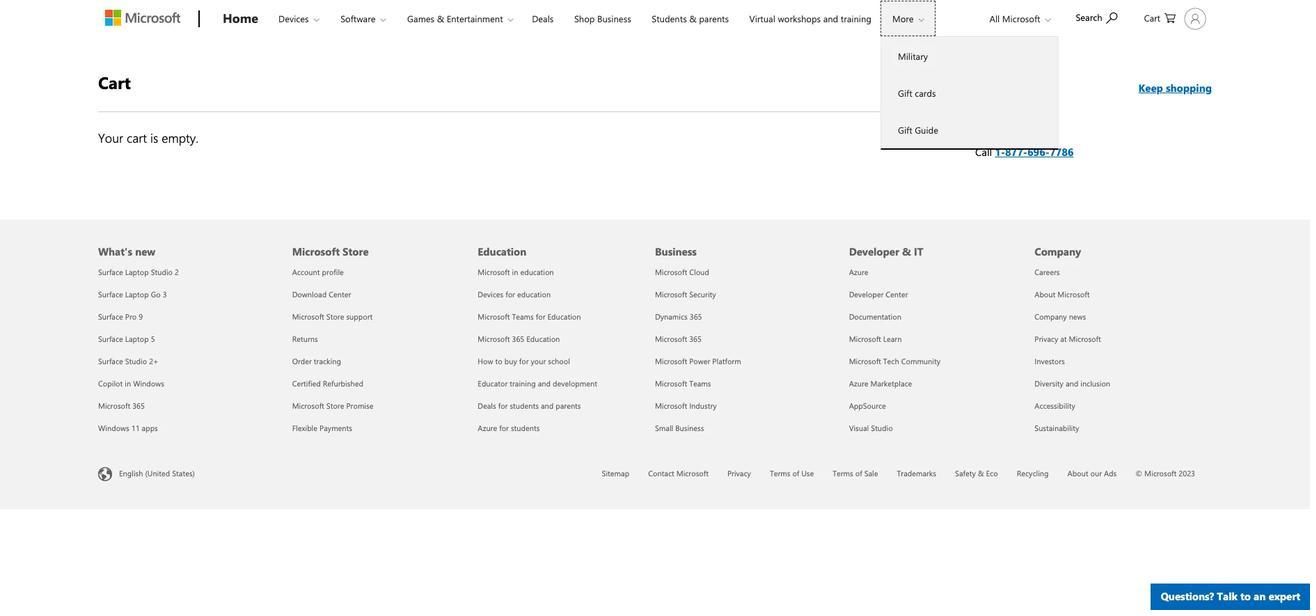 Task type: vqa. For each thing, say whether or not it's contained in the screenshot.
plans and pricing link
no



Task type: locate. For each thing, give the bounding box(es) containing it.
store up profile
[[343, 244, 369, 258]]

1 vertical spatial azure
[[850, 378, 869, 389]]

center for microsoft
[[329, 289, 351, 300]]

& left it
[[903, 244, 912, 258]]

microsoft down the copilot
[[98, 401, 130, 411]]

0 horizontal spatial studio
[[125, 356, 147, 366]]

contact
[[649, 468, 675, 479]]

0 vertical spatial azure
[[850, 267, 869, 277]]

business heading
[[655, 219, 833, 261]]

careers link
[[1035, 267, 1061, 277]]

microsoft up news
[[1058, 289, 1090, 300]]

surface for surface studio 2+
[[98, 356, 123, 366]]

1 vertical spatial training
[[510, 378, 536, 389]]

privacy left "at"
[[1035, 334, 1059, 344]]

for down deals for students and parents
[[500, 423, 509, 433]]

business down the microsoft industry link at the bottom of page
[[676, 423, 705, 433]]

and right diversity
[[1066, 378, 1079, 389]]

3 surface from the top
[[98, 311, 123, 322]]

microsoft security link
[[655, 289, 717, 300]]

diversity and inclusion
[[1035, 378, 1111, 389]]

for up 'azure for students' link
[[499, 401, 508, 411]]

1 vertical spatial windows
[[98, 423, 129, 433]]

what's new heading
[[98, 219, 276, 261]]

1 vertical spatial business
[[655, 244, 697, 258]]

training down how to buy for your school link
[[510, 378, 536, 389]]

in for windows
[[125, 378, 131, 389]]

365 up 11
[[132, 401, 145, 411]]

1 vertical spatial students
[[511, 423, 540, 433]]

windows down 2+
[[133, 378, 164, 389]]

microsoft cloud
[[655, 267, 710, 277]]

2 gift from the top
[[899, 124, 913, 136]]

cart up your
[[98, 71, 131, 93]]

devices
[[279, 13, 309, 24], [478, 289, 504, 300]]

microsoft store heading
[[292, 219, 461, 261]]

0 horizontal spatial parents
[[556, 401, 581, 411]]

students down the educator training and development
[[510, 401, 539, 411]]

our
[[1091, 468, 1103, 479]]

deals
[[532, 13, 554, 24], [478, 401, 496, 411]]

surface for surface pro 9
[[98, 311, 123, 322]]

2 vertical spatial studio
[[872, 423, 893, 433]]

states)
[[172, 468, 195, 478]]

about left our
[[1068, 468, 1089, 479]]

365 for microsoft 365 education link
[[512, 334, 525, 344]]

microsoft store promise
[[292, 401, 374, 411]]

surface left pro on the left bottom of page
[[98, 311, 123, 322]]

2 company from the top
[[1035, 311, 1068, 322]]

microsoft for microsoft 365 education link
[[478, 334, 510, 344]]

and down the educator training and development
[[541, 401, 554, 411]]

business right 'shop'
[[598, 13, 632, 24]]

students for azure
[[511, 423, 540, 433]]

2023
[[1179, 468, 1196, 479]]

company for company news
[[1035, 311, 1068, 322]]

all
[[990, 13, 1000, 24]]

1 vertical spatial company
[[1035, 311, 1068, 322]]

to inside popup button
[[1241, 589, 1252, 603]]

© microsoft 2023
[[1136, 468, 1196, 479]]

surface for surface laptop 5
[[98, 334, 123, 344]]

laptop down new
[[125, 267, 149, 277]]

terms of sale link
[[833, 468, 879, 479]]

microsoft for microsoft tech community 'link'
[[850, 356, 882, 366]]

devices for devices for education
[[478, 289, 504, 300]]

developer down azure link
[[850, 289, 884, 300]]

parents right students
[[699, 13, 729, 24]]

0 vertical spatial education
[[478, 244, 527, 258]]

0 vertical spatial about
[[1035, 289, 1056, 300]]

0 vertical spatial deals
[[532, 13, 554, 24]]

0 horizontal spatial training
[[510, 378, 536, 389]]

microsoft inside heading
[[292, 244, 340, 258]]

for down microsoft in education link
[[506, 289, 515, 300]]

0 vertical spatial parents
[[699, 13, 729, 24]]

studio left "2"
[[151, 267, 173, 277]]

0 vertical spatial microsoft 365 link
[[655, 334, 702, 344]]

windows left 11
[[98, 423, 129, 433]]

terms of sale
[[833, 468, 879, 479]]

0 vertical spatial to
[[496, 356, 503, 366]]

laptop for 5
[[125, 334, 149, 344]]

azure for students link
[[478, 423, 540, 433]]

microsoft up dynamics
[[655, 289, 688, 300]]

developer & it
[[850, 244, 924, 258]]

365
[[690, 311, 703, 322], [512, 334, 525, 344], [690, 334, 702, 344], [132, 401, 145, 411]]

devices inside dropdown button
[[279, 13, 309, 24]]

copilot in windows link
[[98, 378, 164, 389]]

&
[[437, 13, 444, 24], [690, 13, 697, 24], [903, 244, 912, 258], [978, 468, 985, 479]]

1 horizontal spatial of
[[856, 468, 863, 479]]

store for microsoft store support
[[327, 311, 344, 322]]

(united
[[145, 468, 170, 478]]

devices for education link
[[478, 289, 551, 300]]

2 of from the left
[[856, 468, 863, 479]]

microsoft right all
[[1003, 13, 1041, 24]]

2 vertical spatial laptop
[[125, 334, 149, 344]]

azure down educator
[[478, 423, 497, 433]]

devices button
[[267, 1, 331, 36]]

deals for students and parents link
[[478, 401, 581, 411]]

support
[[347, 311, 373, 322]]

keep
[[1139, 81, 1164, 95]]

microsoft in education link
[[478, 267, 554, 277]]

windows 11 apps
[[98, 423, 158, 433]]

gift inside 'link'
[[899, 124, 913, 136]]

microsoft 365 up windows 11 apps
[[98, 401, 145, 411]]

terms of use link
[[770, 468, 814, 479]]

education up "your"
[[527, 334, 560, 344]]

1 of from the left
[[793, 468, 800, 479]]

surface pro 9
[[98, 311, 143, 322]]

surface laptop studio 2 link
[[98, 267, 179, 277]]

1 vertical spatial microsoft 365
[[98, 401, 145, 411]]

365 down security
[[690, 311, 703, 322]]

for for devices
[[506, 289, 515, 300]]

training left more
[[841, 13, 872, 24]]

1 vertical spatial to
[[1241, 589, 1252, 603]]

1 horizontal spatial studio
[[151, 267, 173, 277]]

1 gift from the top
[[899, 87, 913, 99]]

and down "your"
[[538, 378, 551, 389]]

0 vertical spatial education
[[521, 267, 554, 277]]

1 terms from the left
[[770, 468, 791, 479]]

footer resource links element
[[33, 219, 1278, 445]]

devices for education
[[478, 289, 551, 300]]

surface studio 2+ link
[[98, 356, 159, 366]]

copilot
[[98, 378, 123, 389]]

1 horizontal spatial in
[[512, 267, 519, 277]]

1 horizontal spatial cart
[[1145, 12, 1161, 24]]

teams down power
[[690, 378, 711, 389]]

gift left cards
[[899, 87, 913, 99]]

1 vertical spatial deals
[[478, 401, 496, 411]]

1 vertical spatial store
[[327, 311, 344, 322]]

deals inside footer resource links element
[[478, 401, 496, 411]]

about microsoft
[[1035, 289, 1090, 300]]

microsoft for microsoft in education link
[[478, 267, 510, 277]]

microsoft up devices for education link
[[478, 267, 510, 277]]

3 laptop from the top
[[125, 334, 149, 344]]

1 center from the left
[[329, 289, 351, 300]]

0 horizontal spatial center
[[329, 289, 351, 300]]

microsoft 365 education
[[478, 334, 560, 344]]

& left eco
[[978, 468, 985, 479]]

gift left guide
[[899, 124, 913, 136]]

0 horizontal spatial windows
[[98, 423, 129, 433]]

laptop for go
[[125, 289, 149, 300]]

1 horizontal spatial windows
[[133, 378, 164, 389]]

0 horizontal spatial microsoft 365
[[98, 401, 145, 411]]

studio right the visual at the right of the page
[[872, 423, 893, 433]]

0 vertical spatial company
[[1035, 244, 1082, 258]]

1 horizontal spatial about
[[1068, 468, 1089, 479]]

2 center from the left
[[886, 289, 909, 300]]

0 horizontal spatial about
[[1035, 289, 1056, 300]]

diversity and inclusion link
[[1035, 378, 1111, 389]]

devices inside footer resource links element
[[478, 289, 504, 300]]

365 up microsoft power platform link
[[690, 334, 702, 344]]

1 developer from the top
[[850, 244, 900, 258]]

news
[[1070, 311, 1087, 322]]

platform
[[713, 356, 742, 366]]

developer inside heading
[[850, 244, 900, 258]]

surface down surface pro 9 link
[[98, 334, 123, 344]]

students
[[510, 401, 539, 411], [511, 423, 540, 433]]

terms for terms of use
[[770, 468, 791, 479]]

2 horizontal spatial studio
[[872, 423, 893, 433]]

education up the school
[[548, 311, 581, 322]]

in right the copilot
[[125, 378, 131, 389]]

education up devices for education link
[[521, 267, 554, 277]]

& inside heading
[[903, 244, 912, 258]]

surface down what's in the left of the page
[[98, 267, 123, 277]]

1 vertical spatial about
[[1068, 468, 1089, 479]]

students down deals for students and parents
[[511, 423, 540, 433]]

education up microsoft teams for education link
[[518, 289, 551, 300]]

documentation
[[850, 311, 902, 322]]

1 vertical spatial in
[[125, 378, 131, 389]]

0 horizontal spatial devices
[[279, 13, 309, 24]]

developer up azure link
[[850, 244, 900, 258]]

& right games
[[437, 13, 444, 24]]

business up microsoft cloud
[[655, 244, 697, 258]]

0 vertical spatial in
[[512, 267, 519, 277]]

education up the microsoft in education
[[478, 244, 527, 258]]

devices right home
[[279, 13, 309, 24]]

microsoft up account profile link
[[292, 244, 340, 258]]

microsoft down certified
[[292, 401, 324, 411]]

1 surface from the top
[[98, 267, 123, 277]]

to left an
[[1241, 589, 1252, 603]]

0 horizontal spatial teams
[[512, 311, 534, 322]]

deals down educator
[[478, 401, 496, 411]]

1 vertical spatial studio
[[125, 356, 147, 366]]

developer for developer center
[[850, 289, 884, 300]]

azure for azure link
[[850, 267, 869, 277]]

store left support
[[327, 311, 344, 322]]

azure link
[[850, 267, 869, 277]]

download center link
[[292, 289, 351, 300]]

1 company from the top
[[1035, 244, 1082, 258]]

cart right search search field
[[1145, 12, 1161, 24]]

1 vertical spatial education
[[518, 289, 551, 300]]

microsoft for microsoft store support link
[[292, 311, 324, 322]]

& for students
[[690, 13, 697, 24]]

microsoft down microsoft learn link
[[850, 356, 882, 366]]

877-
[[1006, 145, 1028, 158]]

educator training and development link
[[478, 378, 598, 389]]

microsoft for microsoft store heading
[[292, 244, 340, 258]]

privacy for privacy link
[[728, 468, 752, 479]]

0 vertical spatial training
[[841, 13, 872, 24]]

terms left use
[[770, 468, 791, 479]]

microsoft 365
[[655, 334, 702, 344], [98, 401, 145, 411]]

store up payments
[[327, 401, 344, 411]]

deals left 'shop'
[[532, 13, 554, 24]]

of left sale
[[856, 468, 863, 479]]

microsoft down devices for education
[[478, 311, 510, 322]]

store inside microsoft store heading
[[343, 244, 369, 258]]

store
[[343, 244, 369, 258], [327, 311, 344, 322], [327, 401, 344, 411]]

microsoft 365 link down dynamics 365
[[655, 334, 702, 344]]

security
[[690, 289, 717, 300]]

for up "microsoft 365 education" at the bottom of the page
[[536, 311, 546, 322]]

business inside 'heading'
[[655, 244, 697, 258]]

1 horizontal spatial parents
[[699, 13, 729, 24]]

account profile
[[292, 267, 344, 277]]

0 horizontal spatial to
[[496, 356, 503, 366]]

about down careers
[[1035, 289, 1056, 300]]

microsoft up microsoft security link
[[655, 267, 688, 277]]

cloud
[[690, 267, 710, 277]]

education inside heading
[[478, 244, 527, 258]]

microsoft tech community
[[850, 356, 941, 366]]

gift guide
[[899, 124, 939, 136]]

2 laptop from the top
[[125, 289, 149, 300]]

of
[[793, 468, 800, 479], [856, 468, 863, 479]]

1 horizontal spatial deals
[[532, 13, 554, 24]]

store for microsoft store
[[343, 244, 369, 258]]

0 horizontal spatial terms
[[770, 468, 791, 479]]

accessibility link
[[1035, 401, 1076, 411]]

of for use
[[793, 468, 800, 479]]

2 vertical spatial business
[[676, 423, 705, 433]]

in for education
[[512, 267, 519, 277]]

microsoft up microsoft teams link
[[655, 356, 688, 366]]

business for shop
[[598, 13, 632, 24]]

teams up "microsoft 365 education" at the bottom of the page
[[512, 311, 534, 322]]

0 vertical spatial laptop
[[125, 267, 149, 277]]

1 vertical spatial cart
[[98, 71, 131, 93]]

4 surface from the top
[[98, 334, 123, 344]]

1 vertical spatial microsoft 365 link
[[98, 401, 145, 411]]

in up devices for education link
[[512, 267, 519, 277]]

2 vertical spatial store
[[327, 401, 344, 411]]

company inside heading
[[1035, 244, 1082, 258]]

0 vertical spatial privacy
[[1035, 334, 1059, 344]]

surface laptop go 3
[[98, 289, 167, 300]]

microsoft cloud link
[[655, 267, 710, 277]]

of left use
[[793, 468, 800, 479]]

privacy left terms of use
[[728, 468, 752, 479]]

1 vertical spatial developer
[[850, 289, 884, 300]]

sitemap
[[602, 468, 630, 479]]

5 surface from the top
[[98, 356, 123, 366]]

365 up how to buy for your school link
[[512, 334, 525, 344]]

microsoft teams for education link
[[478, 311, 581, 322]]

company down about microsoft
[[1035, 311, 1068, 322]]

developer
[[850, 244, 900, 258], [850, 289, 884, 300]]

laptop left '5'
[[125, 334, 149, 344]]

& for safety
[[978, 468, 985, 479]]

returns link
[[292, 334, 318, 344]]

azure up appsource link
[[850, 378, 869, 389]]

microsoft for the rightmost microsoft 365 link
[[655, 334, 688, 344]]

about for about microsoft
[[1035, 289, 1056, 300]]

education
[[521, 267, 554, 277], [518, 289, 551, 300]]

2 surface from the top
[[98, 289, 123, 300]]

0 vertical spatial teams
[[512, 311, 534, 322]]

0 horizontal spatial of
[[793, 468, 800, 479]]

& inside dropdown button
[[437, 13, 444, 24]]

center up documentation in the bottom of the page
[[886, 289, 909, 300]]

0 horizontal spatial deals
[[478, 401, 496, 411]]

1 horizontal spatial privacy
[[1035, 334, 1059, 344]]

1 horizontal spatial devices
[[478, 289, 504, 300]]

microsoft industry
[[655, 401, 717, 411]]

to left buy
[[496, 356, 503, 366]]

about
[[1035, 289, 1056, 300], [1068, 468, 1089, 479]]

microsoft for microsoft power platform link
[[655, 356, 688, 366]]

& right students
[[690, 13, 697, 24]]

microsoft 365 link
[[655, 334, 702, 344], [98, 401, 145, 411]]

industry
[[690, 401, 717, 411]]

questions? talk to an expert
[[1162, 589, 1301, 603]]

devices down microsoft in education link
[[478, 289, 504, 300]]

microsoft inside dropdown button
[[1003, 13, 1041, 24]]

parents down development
[[556, 401, 581, 411]]

microsoft up small
[[655, 401, 688, 411]]

terms left sale
[[833, 468, 854, 479]]

diversity
[[1035, 378, 1064, 389]]

0 vertical spatial microsoft 365
[[655, 334, 702, 344]]

1 horizontal spatial microsoft 365
[[655, 334, 702, 344]]

microsoft up how
[[478, 334, 510, 344]]

0 vertical spatial students
[[510, 401, 539, 411]]

privacy inside footer resource links element
[[1035, 334, 1059, 344]]

2 vertical spatial azure
[[478, 423, 497, 433]]

1 vertical spatial gift
[[899, 124, 913, 136]]

1 vertical spatial laptop
[[125, 289, 149, 300]]

1 horizontal spatial to
[[1241, 589, 1252, 603]]

0 horizontal spatial microsoft 365 link
[[98, 401, 145, 411]]

surface laptop studio 2
[[98, 267, 179, 277]]

in
[[512, 267, 519, 277], [125, 378, 131, 389]]

microsoft for microsoft teams link
[[655, 378, 688, 389]]

microsoft down documentation in the bottom of the page
[[850, 334, 882, 344]]

0 vertical spatial developer
[[850, 244, 900, 258]]

laptop left go
[[125, 289, 149, 300]]

2 developer from the top
[[850, 289, 884, 300]]

1 vertical spatial teams
[[690, 378, 711, 389]]

0 horizontal spatial privacy
[[728, 468, 752, 479]]

store for microsoft store promise
[[327, 401, 344, 411]]

microsoft tech community link
[[850, 356, 941, 366]]

microsoft teams link
[[655, 378, 711, 389]]

1 vertical spatial parents
[[556, 401, 581, 411]]

0 vertical spatial business
[[598, 13, 632, 24]]

microsoft 365 down dynamics 365
[[655, 334, 702, 344]]

visual
[[850, 423, 870, 433]]

0 vertical spatial store
[[343, 244, 369, 258]]

1 horizontal spatial terms
[[833, 468, 854, 479]]

0 horizontal spatial cart
[[98, 71, 131, 93]]

0 vertical spatial devices
[[279, 13, 309, 24]]

studio for visual studio
[[872, 423, 893, 433]]

gift cards link
[[882, 75, 1059, 111]]

expert
[[1269, 589, 1301, 603]]

& for games
[[437, 13, 444, 24]]

1 vertical spatial devices
[[478, 289, 504, 300]]

azure up developer center
[[850, 267, 869, 277]]

microsoft down dynamics
[[655, 334, 688, 344]]

center down profile
[[329, 289, 351, 300]]

0 horizontal spatial in
[[125, 378, 131, 389]]

2 terms from the left
[[833, 468, 854, 479]]

company up careers link
[[1035, 244, 1082, 258]]

1 laptop from the top
[[125, 267, 149, 277]]

1 horizontal spatial teams
[[690, 378, 711, 389]]

empty.
[[162, 130, 199, 146]]

surface up surface pro 9
[[98, 289, 123, 300]]

it
[[915, 244, 924, 258]]

about inside footer resource links element
[[1035, 289, 1056, 300]]

order tracking link
[[292, 356, 341, 366]]

education for microsoft in education
[[521, 267, 554, 277]]

studio for surface studio 2+
[[125, 356, 147, 366]]

microsoft 365 link up windows 11 apps
[[98, 401, 145, 411]]

1 horizontal spatial center
[[886, 289, 909, 300]]

parents inside footer resource links element
[[556, 401, 581, 411]]

english
[[119, 468, 143, 478]]

developer & it heading
[[850, 219, 1019, 261]]

1 vertical spatial privacy
[[728, 468, 752, 479]]

0 vertical spatial gift
[[899, 87, 913, 99]]

microsoft up the microsoft industry
[[655, 378, 688, 389]]

surface up the copilot
[[98, 356, 123, 366]]

investors link
[[1035, 356, 1066, 366]]

microsoft image
[[105, 10, 180, 26]]



Task type: describe. For each thing, give the bounding box(es) containing it.
company heading
[[1035, 219, 1204, 261]]

microsoft right "at"
[[1070, 334, 1102, 344]]

microsoft for microsoft cloud link
[[655, 267, 688, 277]]

flexible payments link
[[292, 423, 352, 433]]

laptop for studio
[[125, 267, 149, 277]]

cards
[[915, 87, 937, 99]]

azure for azure for students
[[478, 423, 497, 433]]

software button
[[329, 1, 397, 36]]

community
[[902, 356, 941, 366]]

azure marketplace link
[[850, 378, 913, 389]]

contact microsoft
[[649, 468, 709, 479]]

order tracking
[[292, 356, 341, 366]]

365 for the rightmost microsoft 365 link
[[690, 334, 702, 344]]

surface studio 2+
[[98, 356, 159, 366]]

what's
[[98, 244, 132, 258]]

pro
[[125, 311, 137, 322]]

tracking
[[314, 356, 341, 366]]

about for about our ads
[[1068, 468, 1089, 479]]

privacy for privacy at microsoft
[[1035, 334, 1059, 344]]

careers
[[1035, 267, 1061, 277]]

microsoft for microsoft store promise link
[[292, 401, 324, 411]]

certified
[[292, 378, 321, 389]]

and right workshops
[[824, 13, 839, 24]]

need
[[976, 129, 1001, 143]]

business for small
[[676, 423, 705, 433]]

download center
[[292, 289, 351, 300]]

microsoft in education
[[478, 267, 554, 277]]

education for devices for education
[[518, 289, 551, 300]]

documentation link
[[850, 311, 902, 322]]

keep shopping link
[[1139, 81, 1213, 95]]

company news link
[[1035, 311, 1087, 322]]

gift for gift guide
[[899, 124, 913, 136]]

& for developer
[[903, 244, 912, 258]]

microsoft right ©
[[1145, 468, 1177, 479]]

1 vertical spatial education
[[548, 311, 581, 322]]

Search search field
[[1070, 2, 1132, 32]]

certified refurbished
[[292, 378, 364, 389]]

at
[[1061, 334, 1068, 344]]

visual studio link
[[850, 423, 893, 433]]

microsoft power platform
[[655, 356, 742, 366]]

microsoft for microsoft security link
[[655, 289, 688, 300]]

365 for dynamics 365 link
[[690, 311, 703, 322]]

microsoft for microsoft teams for education link
[[478, 311, 510, 322]]

safety & eco
[[956, 468, 999, 479]]

surface for surface laptop studio 2
[[98, 267, 123, 277]]

terms of use
[[770, 468, 814, 479]]

students & parents link
[[646, 1, 736, 34]]

order
[[292, 356, 312, 366]]

dynamics 365 link
[[655, 311, 703, 322]]

is
[[150, 130, 158, 146]]

recycling link
[[1017, 468, 1049, 479]]

deals for deals for students and parents
[[478, 401, 496, 411]]

small business
[[655, 423, 705, 433]]

search button
[[1070, 2, 1124, 32]]

eco
[[987, 468, 999, 479]]

of for sale
[[856, 468, 863, 479]]

small business link
[[655, 423, 705, 433]]

microsoft for the microsoft industry link at the bottom of page
[[655, 401, 688, 411]]

sale
[[865, 468, 879, 479]]

developer for developer & it
[[850, 244, 900, 258]]

students & parents
[[652, 13, 729, 24]]

deals for students and parents
[[478, 401, 581, 411]]

microsoft right contact
[[677, 468, 709, 479]]

microsoft teams
[[655, 378, 711, 389]]

surface laptop 5
[[98, 334, 155, 344]]

certified refurbished link
[[292, 378, 364, 389]]

recycling
[[1017, 468, 1049, 479]]

deals for deals
[[532, 13, 554, 24]]

cart link
[[1145, 1, 1177, 34]]

gift for gift cards
[[899, 87, 913, 99]]

9
[[139, 311, 143, 322]]

0 vertical spatial cart
[[1145, 12, 1161, 24]]

about microsoft link
[[1035, 289, 1090, 300]]

help?
[[1004, 129, 1028, 143]]

flexible payments
[[292, 423, 352, 433]]

microsoft learn
[[850, 334, 902, 344]]

for for azure
[[500, 423, 509, 433]]

promise
[[347, 401, 374, 411]]

appsource link
[[850, 401, 887, 411]]

devices for devices
[[279, 13, 309, 24]]

microsoft for left microsoft 365 link
[[98, 401, 130, 411]]

for right buy
[[519, 356, 529, 366]]

all microsoft
[[990, 13, 1041, 24]]

0 vertical spatial studio
[[151, 267, 173, 277]]

all microsoft button
[[979, 1, 1058, 36]]

questions?
[[1162, 589, 1215, 603]]

trademarks
[[898, 468, 937, 479]]

educator
[[478, 378, 508, 389]]

to inside footer resource links element
[[496, 356, 503, 366]]

1 horizontal spatial training
[[841, 13, 872, 24]]

azure for azure marketplace
[[850, 378, 869, 389]]

what's new
[[98, 244, 156, 258]]

365 for left microsoft 365 link
[[132, 401, 145, 411]]

microsoft 365 for the rightmost microsoft 365 link
[[655, 334, 702, 344]]

students for deals
[[510, 401, 539, 411]]

microsoft for microsoft learn link
[[850, 334, 882, 344]]

shop
[[575, 13, 595, 24]]

developer center
[[850, 289, 909, 300]]

ads
[[1105, 468, 1117, 479]]

safety
[[956, 468, 976, 479]]

about our ads link
[[1068, 468, 1117, 479]]

696-
[[1028, 145, 1050, 158]]

microsoft industry link
[[655, 401, 717, 411]]

azure marketplace
[[850, 378, 913, 389]]

1 horizontal spatial microsoft 365 link
[[655, 334, 702, 344]]

games
[[408, 13, 435, 24]]

training inside footer resource links element
[[510, 378, 536, 389]]

talk
[[1218, 589, 1238, 603]]

microsoft 365 education link
[[478, 334, 560, 344]]

refurbished
[[323, 378, 364, 389]]

games & entertainment
[[408, 13, 503, 24]]

teams for microsoft teams
[[690, 378, 711, 389]]

microsoft teams for education
[[478, 311, 581, 322]]

2 vertical spatial education
[[527, 334, 560, 344]]

teams for microsoft teams for education
[[512, 311, 534, 322]]

for for deals
[[499, 401, 508, 411]]

home
[[223, 10, 258, 26]]

0 vertical spatial windows
[[133, 378, 164, 389]]

go
[[151, 289, 161, 300]]

flexible
[[292, 423, 318, 433]]

microsoft 365 for left microsoft 365 link
[[98, 401, 145, 411]]

keep shopping
[[1139, 81, 1213, 95]]

company for company
[[1035, 244, 1082, 258]]

microsoft store promise link
[[292, 401, 374, 411]]

2+
[[149, 356, 159, 366]]

english (united states) link
[[98, 466, 212, 483]]

center for developer
[[886, 289, 909, 300]]

surface pro 9 link
[[98, 311, 143, 322]]

surface laptop go 3 link
[[98, 289, 167, 300]]

surface for surface laptop go 3
[[98, 289, 123, 300]]

education heading
[[478, 219, 647, 261]]

terms for terms of sale
[[833, 468, 854, 479]]

tech
[[884, 356, 900, 366]]

buy
[[505, 356, 517, 366]]

deals link
[[526, 1, 560, 34]]



